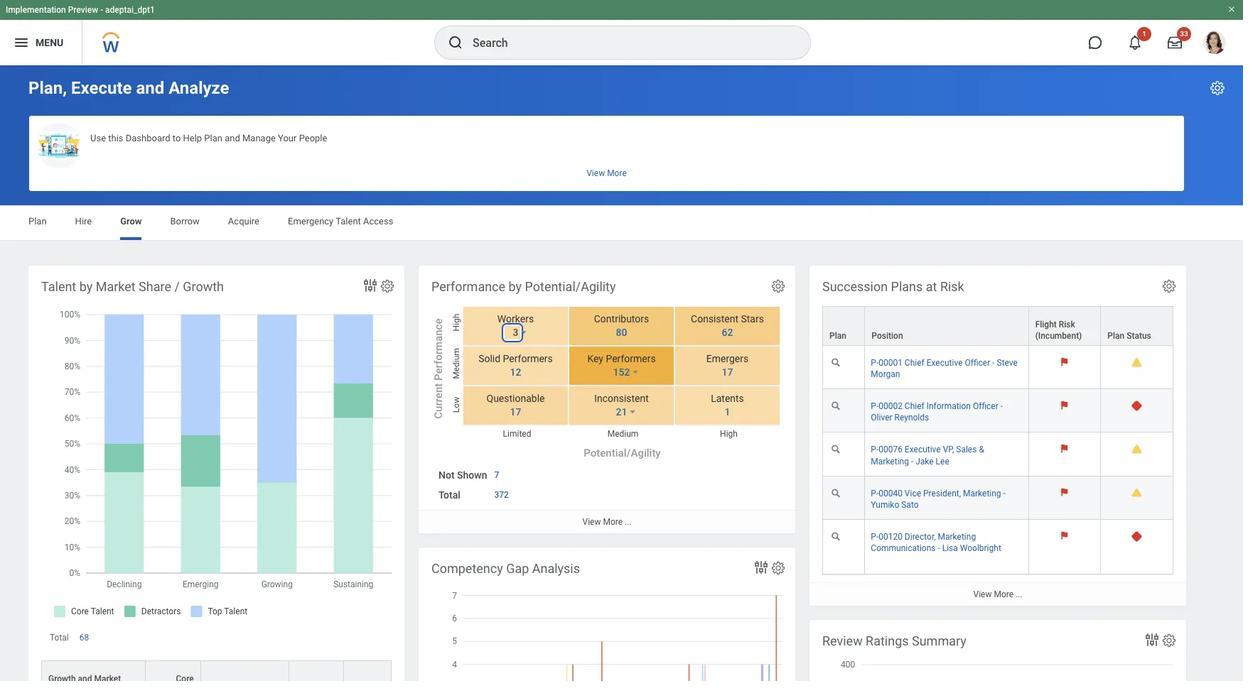 Task type: vqa. For each thing, say whether or not it's contained in the screenshot.
the leftmost the Sum
no



Task type: describe. For each thing, give the bounding box(es) containing it.
view for succession plans at risk
[[973, 590, 992, 600]]

p-00076 executive vp, sales & marketing - jake lee link
[[871, 442, 984, 467]]

analysis
[[532, 562, 580, 576]]

configure and view chart data image for review ratings summary
[[1144, 632, 1161, 649]]

emergers 17
[[706, 354, 749, 378]]

plans
[[891, 279, 923, 294]]

00040
[[879, 489, 903, 499]]

grow
[[120, 216, 142, 227]]

marketing inside p-00120 director, marketing communications - lisa woolbright
[[938, 532, 976, 542]]

17 button for emergers 17
[[713, 366, 735, 379]]

p-00076 executive vp, sales & marketing - jake lee
[[871, 445, 984, 467]]

00002
[[879, 402, 903, 412]]

morgan
[[871, 370, 900, 380]]

talent by market share / growth
[[41, 279, 224, 294]]

chief for executive
[[905, 358, 925, 368]]

summary
[[912, 634, 967, 649]]

configure competency gap analysis image
[[771, 561, 786, 576]]

justify image
[[13, 34, 30, 51]]

sales
[[956, 445, 977, 455]]

p- for 00120
[[871, 532, 879, 542]]

33 button
[[1159, 27, 1191, 58]]

lee
[[936, 457, 949, 467]]

plan,
[[28, 78, 67, 98]]

view more ... for performance by potential/agility
[[583, 517, 632, 527]]

inbox large image
[[1168, 36, 1182, 50]]

80
[[616, 327, 627, 338]]

emergers
[[706, 354, 749, 365]]

p-00002 chief information officer - oliver reynolds link
[[871, 399, 1003, 423]]

21 button
[[607, 406, 629, 419]]

manage
[[242, 133, 276, 144]]

marketing inside 'p-00040 vice president, marketing - yumiko sato'
[[963, 489, 1001, 499]]

sato
[[901, 500, 919, 510]]

inconsistent
[[594, 393, 649, 405]]

dashboard
[[126, 133, 170, 144]]

key
[[587, 354, 603, 365]]

p-00120 director, marketing communications - lisa woolbright
[[871, 532, 1001, 554]]

- for p-00001 chief executive officer - steve morgan
[[992, 358, 995, 368]]

68 button
[[79, 633, 91, 644]]

more for performance by potential/agility
[[603, 517, 623, 527]]

1 vertical spatial talent
[[41, 279, 76, 294]]

0 vertical spatial potential/agility
[[525, 279, 616, 294]]

performance by potential/agility element
[[419, 266, 795, 534]]

this
[[108, 133, 123, 144]]

- for p-00002 chief information officer - oliver reynolds
[[1001, 402, 1003, 412]]

solid performers 12
[[478, 354, 553, 378]]

1 button
[[1120, 27, 1152, 58]]

p-00001 chief executive officer - steve morgan
[[871, 358, 1018, 380]]

preview
[[68, 5, 98, 15]]

1 horizontal spatial talent
[[336, 216, 361, 227]]

view more ... link for succession plans at risk
[[810, 583, 1186, 606]]

director,
[[905, 532, 936, 542]]

growth
[[183, 279, 224, 294]]

p-00120 director, marketing communications - lisa woolbright row
[[822, 520, 1174, 575]]

372
[[494, 490, 509, 500]]

medium for limited
[[608, 429, 639, 439]]

succession plans at risk element
[[810, 266, 1186, 606]]

flight risk (incumbent)
[[1035, 320, 1082, 341]]

plan status
[[1108, 331, 1151, 341]]

workers
[[497, 314, 534, 325]]

position button
[[865, 307, 1028, 346]]

0 horizontal spatial and
[[136, 78, 164, 98]]

plan, execute and analyze
[[28, 78, 229, 98]]

configure this page image
[[1209, 80, 1226, 97]]

search image
[[447, 34, 464, 51]]

1 performance from the top
[[431, 279, 505, 294]]

p-00120 director, marketing communications - lisa woolbright link
[[871, 529, 1001, 554]]

to
[[173, 133, 181, 144]]

contributors
[[594, 314, 649, 325]]

stars
[[741, 314, 764, 325]]

your
[[278, 133, 297, 144]]

17 for questionable 17
[[510, 407, 521, 418]]

use this dashboard to help plan and manage your people button
[[29, 116, 1184, 191]]

configure succession plans at risk image
[[1161, 279, 1177, 294]]

performance by potential/agility
[[431, 279, 616, 294]]

plan status button
[[1101, 307, 1173, 346]]

7 button
[[494, 470, 501, 481]]

1 vertical spatial potential/agility
[[584, 447, 661, 460]]

p-00076 executive vp, sales & marketing - jake lee row
[[822, 433, 1174, 477]]

view for performance by potential/agility
[[583, 517, 601, 527]]

00076
[[879, 445, 903, 455]]

contributors 80
[[594, 314, 649, 338]]

p-00002 chief information officer - oliver reynolds
[[871, 402, 1003, 423]]

competency
[[431, 562, 503, 576]]

row containing flight risk (incumbent)
[[822, 306, 1174, 346]]

use
[[90, 133, 106, 144]]

configure performance by potential/agility image
[[771, 279, 786, 294]]

talent by market share / growth element
[[28, 266, 404, 682]]

medium for high
[[451, 349, 461, 380]]

not
[[439, 470, 455, 481]]

p-00001 chief executive officer - steve morgan link
[[871, 355, 1018, 380]]

performers for key performers
[[606, 354, 656, 365]]

/
[[174, 279, 180, 294]]

p- for 00076
[[871, 445, 879, 455]]

... for succession plans at risk
[[1016, 590, 1023, 600]]

vp,
[[943, 445, 954, 455]]

p- for 00040
[[871, 489, 879, 499]]

marketing inside p-00076 executive vp, sales & marketing - jake lee
[[871, 457, 909, 467]]

more for succession plans at risk
[[994, 590, 1014, 600]]

... for performance by potential/agility
[[625, 517, 632, 527]]

review
[[822, 634, 863, 649]]

flight risk (incumbent) button
[[1029, 307, 1101, 346]]

woolbright
[[960, 544, 1001, 554]]

reynolds
[[895, 413, 929, 423]]

executive inside p-00076 executive vp, sales & marketing - jake lee
[[905, 445, 941, 455]]

position
[[872, 331, 903, 341]]

share
[[139, 279, 171, 294]]



Task type: locate. For each thing, give the bounding box(es) containing it.
high down 1 dropdown button
[[720, 429, 738, 439]]

1 horizontal spatial view more ...
[[973, 590, 1023, 600]]

62
[[722, 327, 733, 338]]

officer for information
[[973, 402, 999, 412]]

2 p- from the top
[[871, 402, 879, 412]]

acquire
[[228, 216, 259, 227]]

and inside button
[[225, 133, 240, 144]]

3
[[513, 327, 519, 338]]

information
[[927, 402, 971, 412]]

- inside 'p-00002 chief information officer - oliver reynolds'
[[1001, 402, 1003, 412]]

0 vertical spatial total
[[439, 490, 461, 501]]

p- for 00001
[[871, 358, 879, 368]]

1 down latents
[[725, 407, 730, 418]]

0 horizontal spatial risk
[[940, 279, 964, 294]]

executive down position popup button
[[927, 358, 963, 368]]

configure and view chart data image for talent by market share / growth
[[362, 277, 379, 294]]

1 horizontal spatial ...
[[1016, 590, 1023, 600]]

chief for information
[[905, 402, 925, 412]]

0 horizontal spatial 1
[[725, 407, 730, 418]]

more inside succession plans at risk element
[[994, 590, 1014, 600]]

1 vertical spatial view more ... link
[[810, 583, 1186, 606]]

competency gap analysis
[[431, 562, 580, 576]]

jake
[[916, 457, 934, 467]]

talent left market
[[41, 279, 76, 294]]

by up workers
[[509, 279, 522, 294]]

view inside performance by potential/agility element
[[583, 517, 601, 527]]

by
[[79, 279, 93, 294], [509, 279, 522, 294]]

risk right the 'at'
[[940, 279, 964, 294]]

risk up (incumbent)
[[1059, 320, 1075, 330]]

officer for executive
[[965, 358, 990, 368]]

performers
[[503, 354, 553, 365], [606, 354, 656, 365]]

152 button
[[605, 366, 632, 379]]

0 horizontal spatial ...
[[625, 517, 632, 527]]

steve
[[997, 358, 1018, 368]]

marketing right president,
[[963, 489, 1001, 499]]

officer
[[965, 358, 990, 368], [973, 402, 999, 412]]

performance up workers
[[431, 279, 505, 294]]

status
[[1127, 331, 1151, 341]]

p- inside 'p-00002 chief information officer - oliver reynolds'
[[871, 402, 879, 412]]

plan, execute and analyze main content
[[0, 65, 1243, 682]]

menu
[[36, 37, 63, 48]]

1 vertical spatial performance
[[432, 319, 445, 381]]

0 horizontal spatial 17
[[510, 407, 521, 418]]

0 vertical spatial view more ...
[[583, 517, 632, 527]]

1 inside 1 button
[[1142, 30, 1146, 38]]

1 inside latents 1
[[725, 407, 730, 418]]

0 vertical spatial more
[[603, 517, 623, 527]]

questionable
[[487, 393, 545, 405]]

0 vertical spatial view
[[583, 517, 601, 527]]

1 horizontal spatial view
[[973, 590, 992, 600]]

executive inside p-00001 chief executive officer - steve morgan
[[927, 358, 963, 368]]

1 vertical spatial chief
[[905, 402, 925, 412]]

1 by from the left
[[79, 279, 93, 294]]

- left jake
[[911, 457, 914, 467]]

372 button
[[494, 490, 511, 501]]

at
[[926, 279, 937, 294]]

- inside p-00120 director, marketing communications - lisa woolbright
[[938, 544, 940, 554]]

plan left hire
[[28, 216, 47, 227]]

17 button down questionable
[[502, 406, 523, 419]]

potential/agility up 'contributors'
[[525, 279, 616, 294]]

p- for 00002
[[871, 402, 879, 412]]

0 horizontal spatial by
[[79, 279, 93, 294]]

Search Workday  search field
[[473, 27, 781, 58]]

0 vertical spatial row
[[822, 306, 1174, 346]]

officer right "information"
[[973, 402, 999, 412]]

configure review ratings summary image
[[1161, 633, 1177, 649]]

medium
[[451, 349, 461, 380], [608, 429, 639, 439]]

view
[[583, 517, 601, 527], [973, 590, 992, 600]]

1 horizontal spatial 17 button
[[713, 366, 735, 379]]

help
[[183, 133, 202, 144]]

chief inside 'p-00002 chief information officer - oliver reynolds'
[[905, 402, 925, 412]]

performers up 12
[[503, 354, 553, 365]]

68
[[79, 633, 89, 643]]

configure and view chart data image inside the review ratings summary "element"
[[1144, 632, 1161, 649]]

medium right "current performance"
[[451, 349, 461, 380]]

2 chief from the top
[[905, 402, 925, 412]]

1 vertical spatial 17 button
[[502, 406, 523, 419]]

17 button for questionable 17
[[502, 406, 523, 419]]

2 vertical spatial marketing
[[938, 532, 976, 542]]

configure and view chart data image inside talent by market share / growth element
[[362, 277, 379, 294]]

0 vertical spatial risk
[[940, 279, 964, 294]]

17 for emergers 17
[[722, 367, 733, 378]]

1 vertical spatial 1
[[725, 407, 730, 418]]

0 vertical spatial configure and view chart data image
[[362, 277, 379, 294]]

0 horizontal spatial talent
[[41, 279, 76, 294]]

competency gap analysis element
[[419, 548, 795, 682]]

analyze
[[169, 78, 229, 98]]

succession plans at risk
[[822, 279, 964, 294]]

by inside talent by market share / growth element
[[79, 279, 93, 294]]

2 by from the left
[[509, 279, 522, 294]]

0 vertical spatial performance
[[431, 279, 505, 294]]

plan inside popup button
[[1108, 331, 1125, 341]]

borrow
[[170, 216, 200, 227]]

1 vertical spatial risk
[[1059, 320, 1075, 330]]

chief inside p-00001 chief executive officer - steve morgan
[[905, 358, 925, 368]]

view more ... inside performance by potential/agility element
[[583, 517, 632, 527]]

1 vertical spatial more
[[994, 590, 1014, 600]]

configure and view chart data image left configure review ratings summary image
[[1144, 632, 1161, 649]]

p-00040 vice president, marketing - yumiko sato link
[[871, 486, 1006, 510]]

chief
[[905, 358, 925, 368], [905, 402, 925, 412]]

p- up yumiko
[[871, 489, 879, 499]]

row
[[822, 306, 1174, 346], [41, 661, 392, 682]]

0 horizontal spatial row
[[41, 661, 392, 682]]

0 horizontal spatial more
[[603, 517, 623, 527]]

consistent
[[691, 314, 739, 325]]

p- inside p-00001 chief executive officer - steve morgan
[[871, 358, 879, 368]]

1 horizontal spatial by
[[509, 279, 522, 294]]

1 button
[[716, 406, 732, 419]]

(incumbent)
[[1035, 331, 1082, 341]]

p- inside 'p-00040 vice president, marketing - yumiko sato'
[[871, 489, 879, 499]]

62 button
[[713, 326, 735, 340]]

4 p- from the top
[[871, 489, 879, 499]]

2 performers from the left
[[606, 354, 656, 365]]

0 vertical spatial executive
[[927, 358, 963, 368]]

view more ... link for performance by potential/agility
[[419, 510, 795, 534]]

total left 68
[[50, 633, 69, 643]]

1 vertical spatial total
[[50, 633, 69, 643]]

communications
[[871, 544, 936, 554]]

1
[[1142, 30, 1146, 38], [725, 407, 730, 418]]

performers inside solid performers 12
[[503, 354, 553, 365]]

0 vertical spatial marketing
[[871, 457, 909, 467]]

solid
[[478, 354, 501, 365]]

p- inside p-00120 director, marketing communications - lisa woolbright
[[871, 532, 879, 542]]

vice
[[905, 489, 921, 499]]

0 vertical spatial 17 button
[[713, 366, 735, 379]]

1 horizontal spatial risk
[[1059, 320, 1075, 330]]

medium down 21
[[608, 429, 639, 439]]

plan left position
[[830, 331, 847, 341]]

market
[[96, 279, 136, 294]]

0 vertical spatial high
[[451, 314, 461, 332]]

current
[[432, 384, 445, 419]]

and left analyze
[[136, 78, 164, 98]]

hire
[[75, 216, 92, 227]]

1 vertical spatial row
[[41, 661, 392, 682]]

0 vertical spatial officer
[[965, 358, 990, 368]]

review ratings summary element
[[810, 621, 1186, 682]]

1 horizontal spatial 1
[[1142, 30, 1146, 38]]

- inside 'p-00040 vice president, marketing - yumiko sato'
[[1003, 489, 1006, 499]]

80 button
[[607, 326, 629, 340]]

notifications large image
[[1128, 36, 1142, 50]]

chief right "00001"
[[905, 358, 925, 368]]

1 horizontal spatial high
[[720, 429, 738, 439]]

17 down questionable
[[510, 407, 521, 418]]

- for p-00040 vice president, marketing - yumiko sato
[[1003, 489, 1006, 499]]

access
[[363, 216, 393, 227]]

p- up morgan
[[871, 358, 879, 368]]

p-00040 vice president, marketing - yumiko sato row
[[822, 477, 1174, 520]]

0 horizontal spatial medium
[[451, 349, 461, 380]]

...
[[625, 517, 632, 527], [1016, 590, 1023, 600]]

talent left access
[[336, 216, 361, 227]]

total inside talent by market share / growth element
[[50, 633, 69, 643]]

risk
[[940, 279, 964, 294], [1059, 320, 1075, 330]]

configure and view chart data image
[[753, 559, 770, 576]]

12 button
[[502, 366, 523, 379]]

potential/agility
[[525, 279, 616, 294], [584, 447, 661, 460]]

1 horizontal spatial 17
[[722, 367, 733, 378]]

- left steve
[[992, 358, 995, 368]]

officer inside 'p-00002 chief information officer - oliver reynolds'
[[973, 402, 999, 412]]

- for p-00120 director, marketing communications - lisa woolbright
[[938, 544, 940, 554]]

configure and view chart data image
[[362, 277, 379, 294], [1144, 632, 1161, 649]]

- down p-00001 chief executive officer - steve morgan row
[[1001, 402, 1003, 412]]

view more ... link
[[419, 510, 795, 534], [810, 583, 1186, 606]]

tab list
[[14, 206, 1229, 240]]

risk inside "flight risk (incumbent)"
[[1059, 320, 1075, 330]]

- inside menu banner
[[100, 5, 103, 15]]

17 button
[[713, 366, 735, 379], [502, 406, 523, 419]]

1 vertical spatial view
[[973, 590, 992, 600]]

152
[[613, 367, 630, 378]]

view more ...
[[583, 517, 632, 527], [973, 590, 1023, 600]]

performers for solid performers 12
[[503, 354, 553, 365]]

emergency talent access
[[288, 216, 393, 227]]

1 chief from the top
[[905, 358, 925, 368]]

lisa
[[942, 544, 958, 554]]

1 p- from the top
[[871, 358, 879, 368]]

1 right notifications large icon
[[1142, 30, 1146, 38]]

and left manage
[[225, 133, 240, 144]]

17 inside the "questionable 17"
[[510, 407, 521, 418]]

chief up 'reynolds'
[[905, 402, 925, 412]]

1 horizontal spatial more
[[994, 590, 1014, 600]]

1 vertical spatial ...
[[1016, 590, 1023, 600]]

close environment banner image
[[1228, 5, 1236, 14]]

key performers
[[587, 354, 656, 365]]

- inside p-00076 executive vp, sales & marketing - jake lee
[[911, 457, 914, 467]]

view inside succession plans at risk element
[[973, 590, 992, 600]]

tab list containing plan
[[14, 206, 1229, 240]]

1 vertical spatial 17
[[510, 407, 521, 418]]

1 horizontal spatial total
[[439, 490, 461, 501]]

1 horizontal spatial row
[[822, 306, 1174, 346]]

p-00040 vice president, marketing - yumiko sato
[[871, 489, 1006, 510]]

1 vertical spatial high
[[720, 429, 738, 439]]

1 vertical spatial configure and view chart data image
[[1144, 632, 1161, 649]]

configure and view chart data image left configure talent by market share / growth image
[[362, 277, 379, 294]]

0 horizontal spatial total
[[50, 633, 69, 643]]

p- down oliver
[[871, 445, 879, 455]]

p-00002 chief information officer - oliver reynolds row
[[822, 390, 1174, 433]]

0 vertical spatial ...
[[625, 517, 632, 527]]

0 vertical spatial chief
[[905, 358, 925, 368]]

1 horizontal spatial and
[[225, 133, 240, 144]]

1 vertical spatial medium
[[608, 429, 639, 439]]

view more ... for succession plans at risk
[[973, 590, 1023, 600]]

21
[[616, 407, 627, 418]]

5 p- from the top
[[871, 532, 879, 542]]

potential/agility down the 21 dropdown button
[[584, 447, 661, 460]]

more inside performance by potential/agility element
[[603, 517, 623, 527]]

0 horizontal spatial view
[[583, 517, 601, 527]]

adeptai_dpt1
[[105, 5, 155, 15]]

... inside succession plans at risk element
[[1016, 590, 1023, 600]]

1 performers from the left
[[503, 354, 553, 365]]

- right preview
[[100, 5, 103, 15]]

more
[[603, 517, 623, 527], [994, 590, 1014, 600]]

performance
[[431, 279, 505, 294], [432, 319, 445, 381]]

low
[[451, 397, 461, 413]]

0 vertical spatial and
[[136, 78, 164, 98]]

by left market
[[79, 279, 93, 294]]

3 button
[[504, 326, 521, 340]]

1 vertical spatial executive
[[905, 445, 941, 455]]

plan inside button
[[204, 133, 222, 144]]

plan right help
[[204, 133, 222, 144]]

17 down emergers
[[722, 367, 733, 378]]

0 vertical spatial view more ... link
[[419, 510, 795, 534]]

by for market
[[79, 279, 93, 294]]

plan
[[204, 133, 222, 144], [28, 216, 47, 227], [830, 331, 847, 341], [1108, 331, 1125, 341]]

- inside p-00001 chief executive officer - steve morgan
[[992, 358, 995, 368]]

flight
[[1035, 320, 1057, 330]]

plan left status
[[1108, 331, 1125, 341]]

view more ... link down 'p-00120 director, marketing communications - lisa woolbright' row
[[810, 583, 1186, 606]]

0 horizontal spatial view more ...
[[583, 517, 632, 527]]

ratings
[[866, 634, 909, 649]]

consistent stars 62
[[691, 314, 764, 338]]

high right "current performance"
[[451, 314, 461, 332]]

officer left steve
[[965, 358, 990, 368]]

plan inside popup button
[[830, 331, 847, 341]]

0 horizontal spatial high
[[451, 314, 461, 332]]

2 performance from the top
[[432, 319, 445, 381]]

execute
[[71, 78, 132, 98]]

president,
[[923, 489, 961, 499]]

executive up jake
[[905, 445, 941, 455]]

0 vertical spatial medium
[[451, 349, 461, 380]]

tab list inside the 'plan, execute and analyze' main content
[[14, 206, 1229, 240]]

total
[[439, 490, 461, 501], [50, 633, 69, 643]]

17 inside the emergers 17
[[722, 367, 733, 378]]

by inside performance by potential/agility element
[[509, 279, 522, 294]]

plan button
[[823, 307, 865, 346]]

0 horizontal spatial 17 button
[[502, 406, 523, 419]]

1 vertical spatial and
[[225, 133, 240, 144]]

1 vertical spatial view more ...
[[973, 590, 1023, 600]]

implementation preview -   adeptai_dpt1
[[6, 5, 155, 15]]

performance up current on the left bottom of page
[[432, 319, 445, 381]]

0 horizontal spatial view more ... link
[[419, 510, 795, 534]]

3 p- from the top
[[871, 445, 879, 455]]

1 vertical spatial officer
[[973, 402, 999, 412]]

p-00001 chief executive officer - steve morgan row
[[822, 346, 1174, 390]]

row inside talent by market share / growth element
[[41, 661, 392, 682]]

total inside performance by potential/agility element
[[439, 490, 461, 501]]

marketing up lisa
[[938, 532, 976, 542]]

&
[[979, 445, 984, 455]]

0 vertical spatial 17
[[722, 367, 733, 378]]

p- up oliver
[[871, 402, 879, 412]]

total for 68
[[50, 633, 69, 643]]

0 horizontal spatial configure and view chart data image
[[362, 277, 379, 294]]

menu button
[[0, 20, 82, 65]]

total for 372
[[439, 490, 461, 501]]

0 horizontal spatial performers
[[503, 354, 553, 365]]

view more ... link up analysis
[[419, 510, 795, 534]]

gap
[[506, 562, 529, 576]]

p- inside p-00076 executive vp, sales & marketing - jake lee
[[871, 445, 879, 455]]

1 horizontal spatial performers
[[606, 354, 656, 365]]

1 horizontal spatial medium
[[608, 429, 639, 439]]

0 vertical spatial talent
[[336, 216, 361, 227]]

people
[[299, 133, 327, 144]]

menu banner
[[0, 0, 1243, 65]]

- down p-00076 executive vp, sales & marketing - jake lee row
[[1003, 489, 1006, 499]]

1 vertical spatial marketing
[[963, 489, 1001, 499]]

view more ... inside succession plans at risk element
[[973, 590, 1023, 600]]

performers up 152
[[606, 354, 656, 365]]

officer inside p-00001 chief executive officer - steve morgan
[[965, 358, 990, 368]]

high
[[451, 314, 461, 332], [720, 429, 738, 439]]

1 horizontal spatial configure and view chart data image
[[1144, 632, 1161, 649]]

emergency
[[288, 216, 334, 227]]

1 horizontal spatial view more ... link
[[810, 583, 1186, 606]]

17 button down emergers
[[713, 366, 735, 379]]

by for potential/agility
[[509, 279, 522, 294]]

profile logan mcneil image
[[1203, 31, 1226, 57]]

total down not
[[439, 490, 461, 501]]

configure talent by market share / growth image
[[380, 279, 395, 294]]

12
[[510, 367, 521, 378]]

p- up the communications
[[871, 532, 879, 542]]

... inside performance by potential/agility element
[[625, 517, 632, 527]]

marketing down 00076 on the bottom right
[[871, 457, 909, 467]]

0 vertical spatial 1
[[1142, 30, 1146, 38]]

- left lisa
[[938, 544, 940, 554]]



